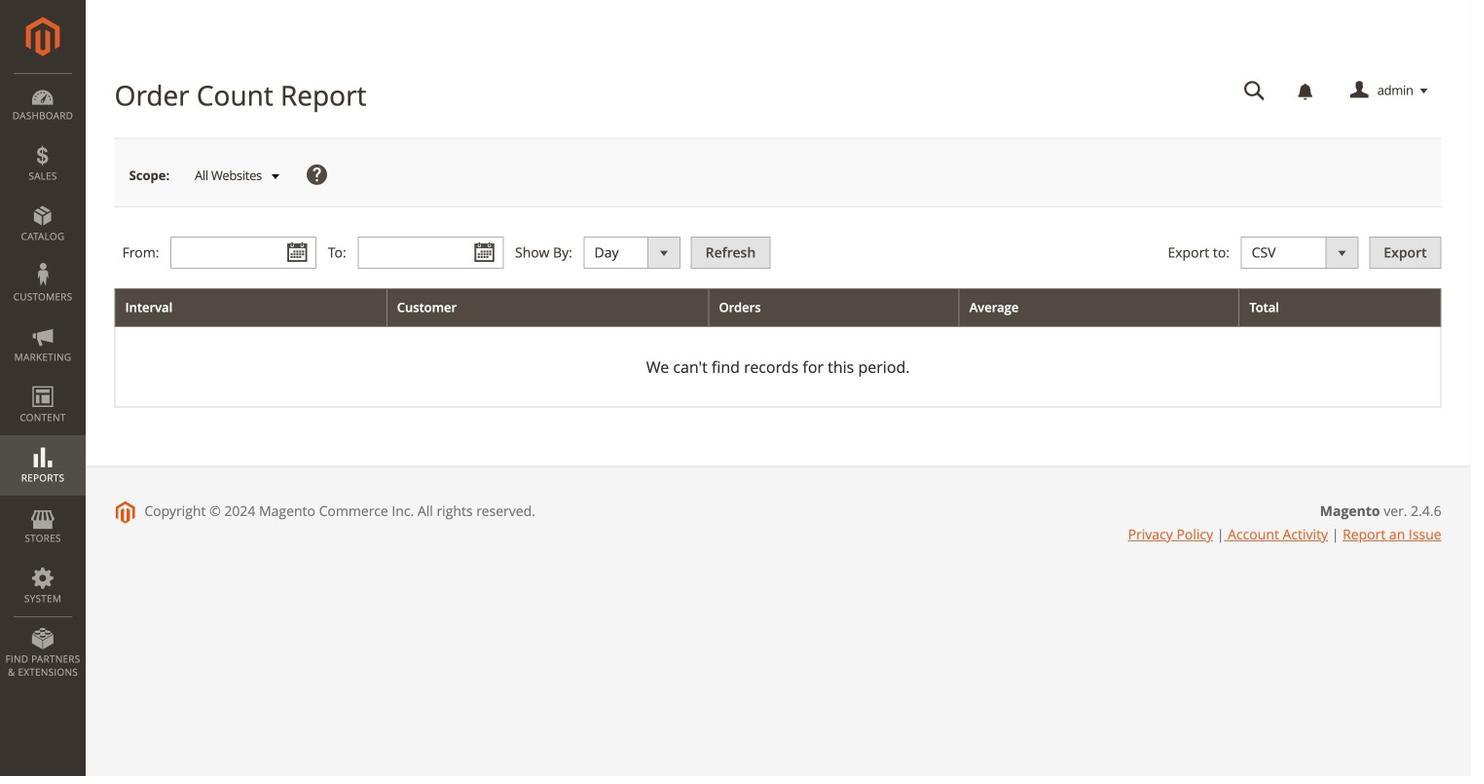 Task type: locate. For each thing, give the bounding box(es) containing it.
magento admin panel image
[[26, 17, 60, 56]]

None text field
[[171, 237, 317, 269], [358, 237, 504, 269], [171, 237, 317, 269], [358, 237, 504, 269]]

menu bar
[[0, 73, 86, 689]]

None text field
[[1231, 74, 1279, 108]]



Task type: vqa. For each thing, say whether or not it's contained in the screenshot.
text box
yes



